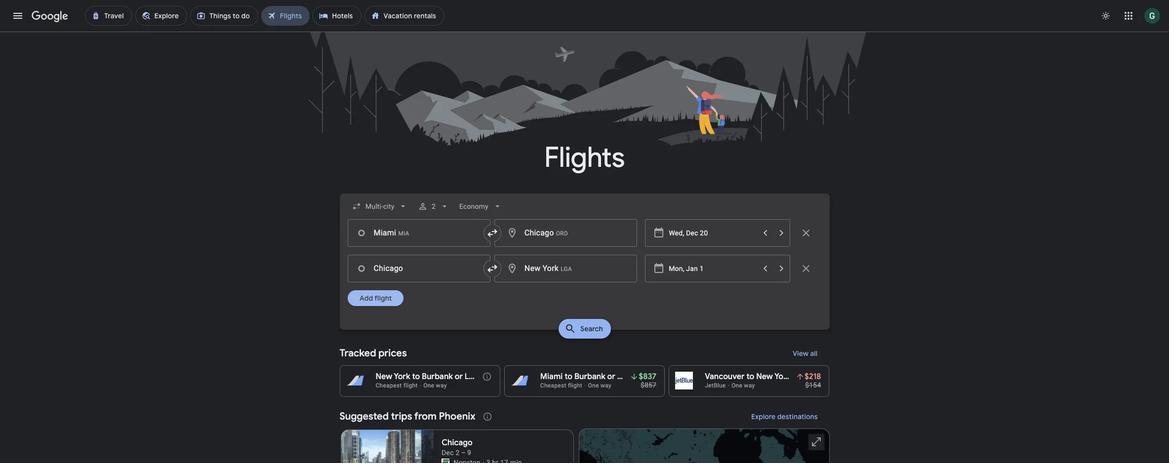 Task type: locate. For each thing, give the bounding box(es) containing it.
add
[[359, 294, 373, 303]]

857 US dollars text field
[[641, 381, 657, 389]]

0 vertical spatial departure text field
[[669, 220, 756, 246]]

cheapest down prices
[[376, 382, 402, 389]]

2 one from the left
[[588, 382, 599, 389]]

1 horizontal spatial to
[[565, 372, 572, 382]]

0 horizontal spatial one way
[[423, 382, 447, 389]]

chicago dec 2 – 9
[[442, 438, 473, 457]]

0 horizontal spatial one
[[423, 382, 434, 389]]

2 horizontal spatial one
[[731, 382, 742, 389]]

or left $837
[[607, 372, 615, 382]]

one down vancouver to new york
[[731, 382, 742, 389]]

to right miami
[[565, 372, 572, 382]]

flight up suggested trips from phoenix
[[403, 382, 418, 389]]

3 one way from the left
[[731, 382, 755, 389]]

from
[[414, 410, 437, 423]]

 image down new york to burbank or los angeles
[[420, 382, 421, 389]]

1 horizontal spatial burbank
[[574, 372, 605, 382]]

2 horizontal spatial one way
[[731, 382, 755, 389]]

0 horizontal spatial way
[[436, 382, 447, 389]]

1 york from the left
[[394, 372, 410, 382]]

flight for new
[[403, 382, 418, 389]]

2 cheapest flight from the left
[[540, 382, 582, 389]]

Departure text field
[[669, 220, 756, 246], [669, 255, 756, 282]]

remove flight from miami to chicago on wed, dec 20 image
[[800, 227, 812, 239]]

departure text field for remove flight from chicago to new york on mon, jan 1 "icon"
[[669, 255, 756, 282]]

los left more info image
[[465, 372, 478, 382]]

los left $837
[[617, 372, 630, 382]]

0 horizontal spatial york
[[394, 372, 410, 382]]

1 horizontal spatial or
[[607, 372, 615, 382]]

one way
[[423, 382, 447, 389], [588, 382, 611, 389], [731, 382, 755, 389]]

york left $218 text box
[[774, 372, 791, 382]]

2 one way from the left
[[588, 382, 611, 389]]

837 US dollars text field
[[639, 372, 657, 382]]

2 horizontal spatial flight
[[568, 382, 582, 389]]

explore destinations button
[[739, 405, 830, 429]]

one way for miami to burbank or los angeles
[[588, 382, 611, 389]]

3 to from the left
[[747, 372, 754, 382]]

phoenix
[[439, 410, 475, 423]]

one way down vancouver to new york
[[731, 382, 755, 389]]

burbank up from
[[422, 372, 453, 382]]

$837
[[639, 372, 657, 382]]

way down new york to burbank or los angeles
[[436, 382, 447, 389]]

burbank
[[422, 372, 453, 382], [574, 372, 605, 382]]

2 way from the left
[[601, 382, 611, 389]]

More info text field
[[482, 372, 492, 384]]

1 new from the left
[[376, 372, 392, 382]]

1 horizontal spatial one way
[[588, 382, 611, 389]]

way for miami to burbank or los angeles
[[601, 382, 611, 389]]

one down new york to burbank or los angeles
[[423, 382, 434, 389]]

 image
[[420, 382, 421, 389], [482, 458, 484, 463]]

tracked prices
[[340, 347, 407, 360]]

1 one from the left
[[423, 382, 434, 389]]

1 one way from the left
[[423, 382, 447, 389]]

way down miami to burbank or los angeles
[[601, 382, 611, 389]]

1 vertical spatial  image
[[482, 458, 484, 463]]

1 horizontal spatial angeles
[[632, 372, 662, 382]]

trips
[[391, 410, 412, 423]]

1 cheapest flight from the left
[[376, 382, 418, 389]]

to up suggested trips from phoenix
[[412, 372, 420, 382]]

1 departure text field from the top
[[669, 220, 756, 246]]

2 departure text field from the top
[[669, 255, 756, 282]]

0 horizontal spatial angeles
[[479, 372, 509, 382]]

vancouver
[[705, 372, 745, 382]]

1 horizontal spatial cheapest
[[540, 382, 566, 389]]

burbank right miami
[[574, 372, 605, 382]]

flight down miami to burbank or los angeles
[[568, 382, 582, 389]]

cheapest
[[376, 382, 402, 389], [540, 382, 566, 389]]

flight
[[374, 294, 392, 303], [403, 382, 418, 389], [568, 382, 582, 389]]

or
[[455, 372, 463, 382], [607, 372, 615, 382]]

view
[[793, 349, 809, 358]]

1 horizontal spatial cheapest flight
[[540, 382, 582, 389]]

one
[[423, 382, 434, 389], [588, 382, 599, 389], [731, 382, 742, 389]]

suggested trips from phoenix
[[340, 410, 475, 423]]

1 horizontal spatial york
[[774, 372, 791, 382]]

search button
[[558, 319, 611, 339]]

None text field
[[347, 219, 490, 247], [494, 219, 637, 247], [494, 255, 637, 283], [347, 219, 490, 247], [494, 219, 637, 247], [494, 255, 637, 283]]

0 horizontal spatial cheapest flight
[[376, 382, 418, 389]]

2 cheapest from the left
[[540, 382, 566, 389]]

0 horizontal spatial los
[[465, 372, 478, 382]]

change appearance image
[[1094, 4, 1118, 28]]

new
[[376, 372, 392, 382], [756, 372, 773, 382]]

one way down new york to burbank or los angeles
[[423, 382, 447, 389]]

swap origin and destination. image
[[486, 263, 498, 275]]

way for vancouver to new york
[[744, 382, 755, 389]]

1 horizontal spatial flight
[[403, 382, 418, 389]]

1 vertical spatial departure text field
[[669, 255, 756, 282]]

None text field
[[347, 255, 490, 283]]

 image right frontier image
[[482, 458, 484, 463]]

way
[[436, 382, 447, 389], [601, 382, 611, 389], [744, 382, 755, 389]]

to right vancouver
[[747, 372, 754, 382]]

new york to burbank or los angeles
[[376, 372, 509, 382]]

new right vancouver
[[756, 372, 773, 382]]

cheapest flight up trips
[[376, 382, 418, 389]]

1 horizontal spatial way
[[601, 382, 611, 389]]

1 horizontal spatial new
[[756, 372, 773, 382]]

flight right add
[[374, 294, 392, 303]]

york down prices
[[394, 372, 410, 382]]

new down prices
[[376, 372, 392, 382]]

$857
[[641, 381, 657, 389]]

angeles
[[479, 372, 509, 382], [632, 372, 662, 382]]

swap origin and destination. image
[[486, 227, 498, 239]]

los
[[465, 372, 478, 382], [617, 372, 630, 382]]

Flight search field
[[332, 194, 837, 342]]

1 angeles from the left
[[479, 372, 509, 382]]

cheapest flight
[[376, 382, 418, 389], [540, 382, 582, 389]]

one down miami to burbank or los angeles
[[588, 382, 599, 389]]

3 way from the left
[[744, 382, 755, 389]]

or left more info image
[[455, 372, 463, 382]]

cheapest for new
[[376, 382, 402, 389]]

1 los from the left
[[465, 372, 478, 382]]

to for miami
[[565, 372, 572, 382]]

add flight
[[359, 294, 392, 303]]

one way down miami to burbank or los angeles
[[588, 382, 611, 389]]

to
[[412, 372, 420, 382], [565, 372, 572, 382], [747, 372, 754, 382]]

2 horizontal spatial way
[[744, 382, 755, 389]]

0 horizontal spatial flight
[[374, 294, 392, 303]]

2 new from the left
[[756, 372, 773, 382]]

flights
[[544, 140, 625, 175]]

2 to from the left
[[565, 372, 572, 382]]

2 horizontal spatial to
[[747, 372, 754, 382]]

to for vancouver
[[747, 372, 754, 382]]

None field
[[347, 198, 412, 215], [455, 198, 506, 215], [347, 198, 412, 215], [455, 198, 506, 215]]

york
[[394, 372, 410, 382], [774, 372, 791, 382]]

way down vancouver to new york
[[744, 382, 755, 389]]

cheapest flight for york
[[376, 382, 418, 389]]

suggested trips from phoenix region
[[340, 405, 830, 463]]

cheapest down miami
[[540, 382, 566, 389]]

1 horizontal spatial one
[[588, 382, 599, 389]]

0 vertical spatial  image
[[420, 382, 421, 389]]

0 horizontal spatial cheapest
[[376, 382, 402, 389]]

1 cheapest from the left
[[376, 382, 402, 389]]

3 one from the left
[[731, 382, 742, 389]]

1 horizontal spatial los
[[617, 372, 630, 382]]

0 horizontal spatial or
[[455, 372, 463, 382]]

0 horizontal spatial to
[[412, 372, 420, 382]]

cheapest flight down miami
[[540, 382, 582, 389]]

0 horizontal spatial new
[[376, 372, 392, 382]]

frontier image
[[442, 459, 450, 463]]

0 horizontal spatial burbank
[[422, 372, 453, 382]]



Task type: vqa. For each thing, say whether or not it's contained in the screenshot.
2nd ANGELES
yes



Task type: describe. For each thing, give the bounding box(es) containing it.
flight for miami
[[568, 382, 582, 389]]

2 or from the left
[[607, 372, 615, 382]]

218 US dollars text field
[[805, 372, 821, 382]]

departure text field for remove flight from miami to chicago on wed, dec 20 icon
[[669, 220, 756, 246]]

remove flight from chicago to new york on mon, jan 1 image
[[800, 263, 812, 275]]

$218
[[805, 372, 821, 382]]

add flight button
[[347, 290, 403, 306]]

cheapest for miami
[[540, 382, 566, 389]]

vancouver to new york
[[705, 372, 791, 382]]

1 burbank from the left
[[422, 372, 453, 382]]

miami to burbank or los angeles
[[540, 372, 662, 382]]

one for miami to burbank or los angeles
[[588, 382, 599, 389]]

1 way from the left
[[436, 382, 447, 389]]

jetblue
[[705, 382, 726, 389]]

2
[[432, 203, 436, 210]]

cheapest flight for to
[[540, 382, 582, 389]]

destinations
[[777, 412, 818, 421]]

2 – 9
[[456, 449, 471, 457]]

one way for vancouver to new york
[[731, 382, 755, 389]]

$154
[[805, 381, 821, 389]]

explore destinations
[[751, 412, 818, 421]]

all
[[810, 349, 818, 358]]

none text field inside flight search box
[[347, 255, 490, 283]]

flight inside button
[[374, 294, 392, 303]]

1 or from the left
[[455, 372, 463, 382]]

tracked
[[340, 347, 376, 360]]

2 angeles from the left
[[632, 372, 662, 382]]

0 horizontal spatial  image
[[420, 382, 421, 389]]

1 to from the left
[[412, 372, 420, 382]]

miami
[[540, 372, 563, 382]]

dec
[[442, 449, 454, 457]]

one for vancouver to new york
[[731, 382, 742, 389]]

tracked prices region
[[340, 342, 830, 397]]

2 burbank from the left
[[574, 372, 605, 382]]

suggested
[[340, 410, 389, 423]]

view all
[[793, 349, 818, 358]]

1 horizontal spatial  image
[[482, 458, 484, 463]]

154 US dollars text field
[[805, 381, 821, 389]]

main menu image
[[12, 10, 24, 22]]

chicago
[[442, 438, 473, 448]]

more info image
[[482, 372, 492, 382]]

2 los from the left
[[617, 372, 630, 382]]

2 york from the left
[[774, 372, 791, 382]]

search
[[580, 325, 603, 333]]

explore
[[751, 412, 775, 421]]

2 button
[[414, 195, 453, 218]]

prices
[[378, 347, 407, 360]]



